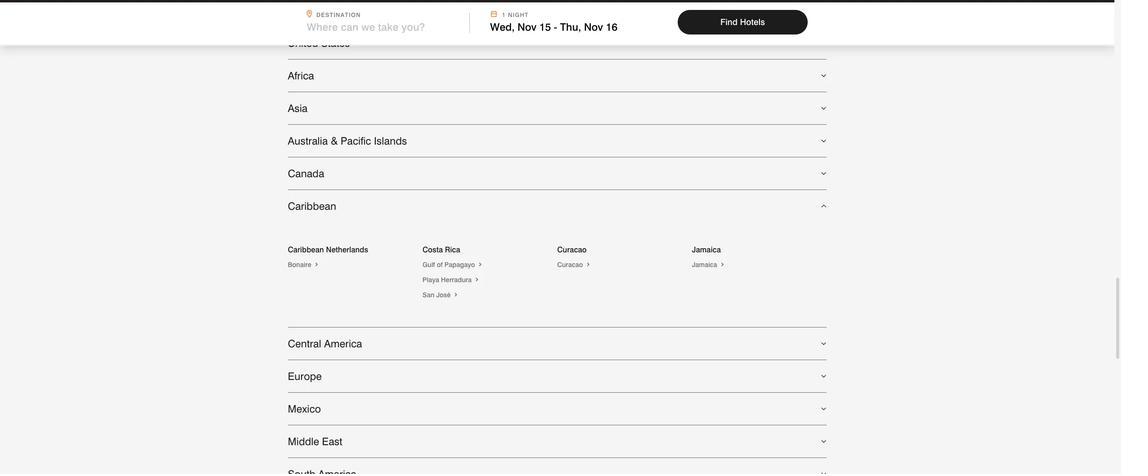 Task type: describe. For each thing, give the bounding box(es) containing it.
canada
[[288, 167, 324, 180]]

gulf
[[423, 261, 435, 268]]

europe
[[288, 370, 322, 382]]

netherlands
[[326, 245, 368, 254]]

asia button
[[288, 92, 827, 124]]

san
[[423, 291, 434, 299]]

caribbean netherlands
[[288, 245, 368, 254]]

josé
[[436, 291, 451, 299]]

1
[[502, 11, 506, 18]]

rica
[[445, 245, 460, 254]]

united
[[288, 37, 318, 49]]

gulf of papagayo
[[423, 261, 477, 268]]

hotels
[[740, 17, 765, 27]]

australia & pacific islands button
[[288, 125, 827, 157]]

none search field containing wed, nov 15 - thu, nov 16
[[0, 2, 1115, 45]]

san josé link
[[423, 291, 459, 299]]

2 nov from the left
[[584, 21, 603, 33]]

caribbean for caribbean
[[288, 200, 336, 212]]

15
[[539, 21, 551, 33]]

san josé
[[423, 291, 453, 299]]

1 jamaica from the top
[[692, 245, 721, 254]]

caribbean button
[[288, 190, 827, 222]]

16
[[606, 21, 618, 33]]

islands
[[374, 135, 407, 147]]

arrow right image for jamaica
[[719, 261, 726, 268]]

find hotels
[[721, 17, 765, 27]]

playa
[[423, 276, 439, 284]]

canada button
[[288, 157, 827, 189]]

central
[[288, 337, 321, 350]]

arrow right image for curacao
[[585, 261, 592, 268]]

costa
[[423, 245, 443, 254]]

of
[[437, 261, 443, 268]]

australia
[[288, 135, 328, 147]]

america
[[324, 337, 362, 350]]

1 curacao from the top
[[557, 245, 587, 254]]

night
[[508, 11, 529, 18]]

find
[[721, 17, 738, 27]]

central america button
[[288, 327, 827, 360]]

1 nov from the left
[[518, 21, 537, 33]]

1 night wed, nov 15 - thu, nov 16
[[490, 11, 618, 33]]

Destination text field
[[307, 21, 451, 33]]

caribbean for caribbean netherlands
[[288, 245, 324, 254]]

east
[[322, 435, 342, 448]]

papagayo
[[445, 261, 475, 268]]

herradura
[[441, 276, 472, 284]]



Task type: vqa. For each thing, say whether or not it's contained in the screenshot.
right grid
no



Task type: locate. For each thing, give the bounding box(es) containing it.
nov
[[518, 21, 537, 33], [584, 21, 603, 33]]

curacao
[[557, 245, 587, 254], [557, 261, 585, 268]]

-
[[554, 21, 557, 33]]

arrow right image for costa rica
[[477, 261, 484, 268]]

jamaica link
[[692, 261, 726, 268]]

middle east button
[[288, 425, 827, 457]]

playa herradura
[[423, 276, 474, 284]]

gulf of papagayo link
[[423, 261, 484, 268]]

1 horizontal spatial nov
[[584, 21, 603, 33]]

bonaire
[[288, 261, 313, 268]]

find hotels button
[[678, 10, 808, 35]]

africa button
[[288, 59, 827, 92]]

0 vertical spatial curacao
[[557, 245, 587, 254]]

africa
[[288, 69, 314, 82]]

nov down night
[[518, 21, 537, 33]]

1 vertical spatial caribbean
[[288, 245, 324, 254]]

caribbean inside dropdown button
[[288, 200, 336, 212]]

destination field
[[307, 21, 464, 33]]

2 caribbean from the top
[[288, 245, 324, 254]]

caribbean
[[288, 200, 336, 212], [288, 245, 324, 254]]

mexico button
[[288, 393, 827, 425]]

united states
[[288, 37, 350, 49]]

thu,
[[560, 21, 581, 33]]

arrow right image for caribbean netherlands
[[313, 261, 320, 268]]

0 horizontal spatial nov
[[518, 21, 537, 33]]

united states button
[[288, 27, 827, 59]]

mexico
[[288, 403, 321, 415]]

&
[[331, 135, 338, 147]]

0 vertical spatial jamaica
[[692, 245, 721, 254]]

bonaire link
[[288, 261, 320, 268]]

caribbean up bonaire link
[[288, 245, 324, 254]]

1 caribbean from the top
[[288, 200, 336, 212]]

playa herradura link
[[423, 276, 480, 284]]

curacao link
[[557, 261, 592, 268]]

middle east
[[288, 435, 342, 448]]

pacific
[[341, 135, 371, 147]]

1 vertical spatial curacao
[[557, 261, 585, 268]]

destination
[[317, 11, 361, 18]]

wed,
[[490, 21, 515, 33]]

0 vertical spatial caribbean
[[288, 200, 336, 212]]

middle
[[288, 435, 319, 448]]

costa rica
[[423, 245, 460, 254]]

1 vertical spatial jamaica
[[692, 261, 719, 268]]

central america
[[288, 337, 362, 350]]

caribbean down canada
[[288, 200, 336, 212]]

nov left 16
[[584, 21, 603, 33]]

australia & pacific islands
[[288, 135, 407, 147]]

jamaica
[[692, 245, 721, 254], [692, 261, 719, 268]]

states
[[321, 37, 350, 49]]

arrow right image
[[313, 261, 320, 268], [477, 261, 484, 268], [585, 261, 592, 268], [719, 261, 726, 268], [474, 276, 480, 284], [453, 291, 459, 299]]

None search field
[[0, 2, 1115, 45]]

asia
[[288, 102, 308, 114]]

2 curacao from the top
[[557, 261, 585, 268]]

2 jamaica from the top
[[692, 261, 719, 268]]

europe button
[[288, 360, 827, 392]]



